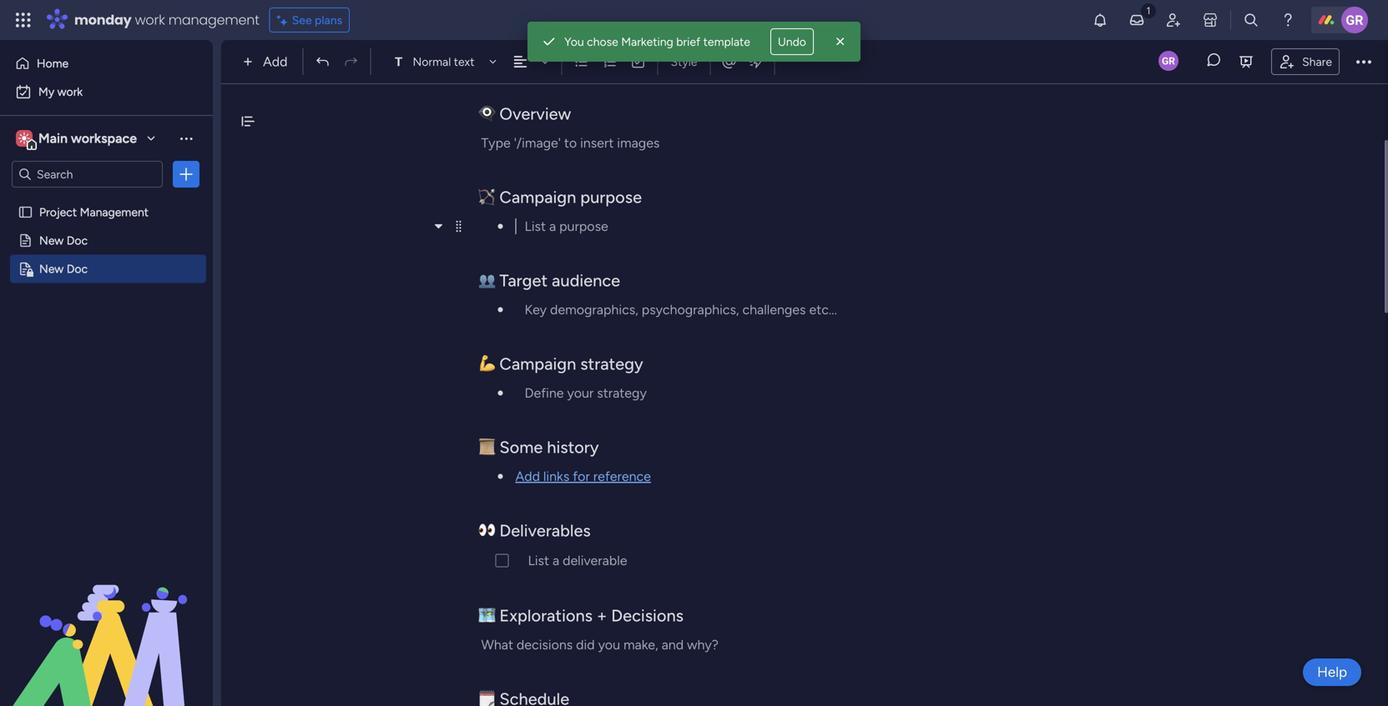Task type: locate. For each thing, give the bounding box(es) containing it.
mention image
[[721, 53, 737, 70]]

history
[[547, 438, 599, 458]]

1 doc from the top
[[67, 234, 88, 248]]

1 image down 'some' at bottom
[[498, 475, 503, 480]]

add button
[[236, 48, 298, 75]]

new doc down project
[[39, 234, 88, 248]]

1 vertical spatial campaign
[[499, 354, 576, 374]]

doc right private board image
[[67, 262, 88, 276]]

see plans
[[292, 13, 342, 27]]

new
[[39, 234, 64, 248], [39, 262, 64, 276]]

1 new doc from the top
[[39, 234, 88, 248]]

work right monday in the left of the page
[[135, 10, 165, 29]]

project
[[39, 205, 77, 220]]

0 vertical spatial work
[[135, 10, 165, 29]]

template
[[703, 35, 750, 49]]

main workspace button
[[12, 124, 163, 153]]

2 new doc from the top
[[39, 262, 88, 276]]

1 vertical spatial 1 image
[[498, 391, 503, 396]]

0 vertical spatial 1 image
[[498, 224, 503, 229]]

1 image
[[498, 224, 503, 229], [498, 391, 503, 396], [498, 475, 503, 480]]

close image
[[832, 33, 849, 50]]

+
[[597, 606, 607, 626]]

work inside option
[[57, 85, 83, 99]]

🗺 explorations
[[479, 606, 593, 626]]

0 vertical spatial doc
[[67, 234, 88, 248]]

option
[[0, 197, 213, 201]]

2 1 image from the top
[[498, 391, 503, 396]]

0 vertical spatial new doc
[[39, 234, 88, 248]]

work right my
[[57, 85, 83, 99]]

public board image
[[18, 204, 33, 220]]

menu image
[[452, 78, 465, 91], [452, 220, 465, 233]]

1 new from the top
[[39, 234, 64, 248]]

2 doc from the top
[[67, 262, 88, 276]]

normal
[[413, 55, 451, 69]]

1 vertical spatial menu image
[[452, 220, 465, 233]]

new doc for public board icon
[[39, 234, 88, 248]]

2 menu image from the top
[[452, 220, 465, 233]]

workspace selection element
[[16, 129, 139, 150]]

add
[[263, 54, 288, 70], [515, 469, 540, 485]]

greg robinson image
[[1341, 7, 1368, 33]]

1 image down target
[[498, 308, 503, 313]]

📜 some history
[[479, 438, 599, 458]]

work
[[135, 10, 165, 29], [57, 85, 83, 99]]

0 horizontal spatial 1 image
[[498, 308, 503, 313]]

new doc for private board image
[[39, 262, 88, 276]]

reference
[[593, 469, 651, 485]]

1 image up target
[[498, 224, 503, 229]]

see
[[292, 13, 312, 27]]

1 horizontal spatial work
[[135, 10, 165, 29]]

workspace image
[[16, 129, 33, 148]]

Search in workspace field
[[35, 165, 139, 184]]

main
[[38, 131, 68, 146]]

0 vertical spatial add
[[263, 54, 288, 70]]

list box
[[0, 195, 213, 509]]

style button
[[663, 48, 705, 76]]

new doc right private board image
[[39, 262, 88, 276]]

some
[[499, 438, 543, 458]]

new doc
[[39, 234, 88, 248], [39, 262, 88, 276]]

3 1 image from the top
[[498, 475, 503, 480]]

campaign for strategy
[[499, 354, 576, 374]]

campaign for purpose
[[499, 187, 576, 207]]

new right private board image
[[39, 262, 64, 276]]

brief
[[676, 35, 700, 49]]

undo ⌘+z image
[[315, 54, 330, 69]]

public board image
[[18, 233, 33, 249]]

0 horizontal spatial add
[[263, 54, 288, 70]]

1 campaign from the top
[[499, 187, 576, 207]]

0 vertical spatial new
[[39, 234, 64, 248]]

monday
[[74, 10, 132, 29]]

1 vertical spatial new
[[39, 262, 64, 276]]

lottie animation image
[[0, 538, 213, 707]]

new right public board icon
[[39, 234, 64, 248]]

private board image
[[18, 261, 33, 277]]

notifications image
[[1092, 12, 1108, 28]]

1 vertical spatial doc
[[67, 262, 88, 276]]

🏹
[[479, 187, 495, 207]]

campaign
[[499, 187, 576, 207], [499, 354, 576, 374]]

add for add
[[263, 54, 288, 70]]

2 new from the top
[[39, 262, 64, 276]]

select product image
[[15, 12, 32, 28]]

my work
[[38, 85, 83, 99]]

add inside dropdown button
[[263, 54, 288, 70]]

main workspace
[[38, 131, 137, 146]]

0 horizontal spatial work
[[57, 85, 83, 99]]

1 vertical spatial work
[[57, 85, 83, 99]]

1 horizontal spatial add
[[515, 469, 540, 485]]

add left links
[[515, 469, 540, 485]]

1 image
[[1141, 1, 1156, 20], [498, 308, 503, 313]]

you
[[564, 35, 584, 49]]

monday marketplace image
[[1202, 12, 1219, 28]]

1 image up 'some' at bottom
[[498, 391, 503, 396]]

my
[[38, 85, 54, 99]]

doc for public board icon
[[67, 234, 88, 248]]

workspace
[[71, 131, 137, 146]]

2 vertical spatial 1 image
[[498, 475, 503, 480]]

add left undo ⌘+z icon on the left of page
[[263, 54, 288, 70]]

1 horizontal spatial 1 image
[[1141, 1, 1156, 20]]

invite members image
[[1165, 12, 1182, 28]]

💪 campaign strategy
[[479, 354, 643, 374]]

1 vertical spatial add
[[515, 469, 540, 485]]

1 image left invite members image
[[1141, 1, 1156, 20]]

campaign right 💪
[[499, 354, 576, 374]]

campaign right 🏹 on the left of page
[[499, 187, 576, 207]]

style
[[671, 55, 697, 69]]

overview
[[499, 104, 571, 124]]

0 vertical spatial campaign
[[499, 187, 576, 207]]

👁‍🗨 overview
[[479, 104, 571, 124]]

0 vertical spatial 1 image
[[1141, 1, 1156, 20]]

work for my
[[57, 85, 83, 99]]

target
[[499, 271, 548, 291]]

alert
[[528, 22, 860, 62]]

home
[[37, 56, 69, 71]]

0 vertical spatial menu image
[[452, 78, 465, 91]]

1 vertical spatial new doc
[[39, 262, 88, 276]]

add for add links for reference
[[515, 469, 540, 485]]

doc
[[67, 234, 88, 248], [67, 262, 88, 276]]

work for monday
[[135, 10, 165, 29]]

2 campaign from the top
[[499, 354, 576, 374]]

help image
[[1280, 12, 1296, 28]]

doc down project management at left top
[[67, 234, 88, 248]]



Task type: vqa. For each thing, say whether or not it's contained in the screenshot.
Work.
no



Task type: describe. For each thing, give the bounding box(es) containing it.
help button
[[1303, 659, 1361, 687]]

undo
[[778, 35, 806, 49]]

see plans button
[[269, 8, 350, 33]]

share button
[[1271, 48, 1340, 75]]

new for public board icon
[[39, 234, 64, 248]]

home option
[[10, 50, 203, 77]]

🏹 campaign purpose
[[479, 187, 642, 207]]

my work option
[[10, 78, 203, 105]]

📜
[[479, 438, 495, 458]]

monday work management
[[74, 10, 259, 29]]

list box containing project management
[[0, 195, 213, 509]]

audience
[[552, 271, 620, 291]]

home link
[[10, 50, 203, 77]]

share
[[1302, 54, 1332, 69]]

plans
[[315, 13, 342, 27]]

you chose marketing brief template
[[564, 35, 750, 49]]

👥
[[479, 271, 495, 291]]

text
[[454, 55, 475, 69]]

checklist image
[[631, 54, 646, 69]]

search everything image
[[1243, 12, 1260, 28]]

undo button
[[770, 28, 814, 55]]

for
[[573, 469, 590, 485]]

my work link
[[10, 78, 203, 105]]

1 menu image from the top
[[452, 78, 465, 91]]

normal text
[[413, 55, 475, 69]]

workspace options image
[[178, 130, 194, 147]]

👥 target audience
[[479, 271, 620, 291]]

workspace image
[[18, 129, 30, 148]]

1 1 image from the top
[[498, 224, 503, 229]]

decisions
[[611, 606, 684, 626]]

👀 deliverables
[[479, 521, 591, 541]]

options image
[[178, 166, 194, 183]]

links
[[543, 469, 569, 485]]

board activity image
[[1159, 51, 1179, 71]]

👁‍🗨
[[479, 104, 495, 124]]

marketing
[[621, 35, 673, 49]]

👀
[[479, 521, 495, 541]]

v2 ellipsis image
[[1356, 51, 1371, 73]]

bulleted list image
[[574, 54, 589, 69]]

numbered list image
[[602, 54, 617, 69]]

add links for reference
[[515, 469, 651, 485]]

management
[[80, 205, 149, 220]]

project management
[[39, 205, 149, 220]]

1 vertical spatial 1 image
[[498, 308, 503, 313]]

🗺 explorations + decisions
[[479, 606, 684, 626]]

strategy
[[580, 354, 643, 374]]

management
[[168, 10, 259, 29]]

chose
[[587, 35, 618, 49]]

deliverables
[[499, 521, 591, 541]]

alert containing you chose marketing brief template
[[528, 22, 860, 62]]

lottie animation element
[[0, 538, 213, 707]]

purpose
[[580, 187, 642, 207]]

new for private board image
[[39, 262, 64, 276]]

add links for reference link
[[515, 469, 651, 485]]

doc for private board image
[[67, 262, 88, 276]]

dynamic values image
[[747, 53, 764, 70]]

💪
[[479, 354, 495, 374]]

update feed image
[[1128, 12, 1145, 28]]

help
[[1317, 664, 1347, 682]]



